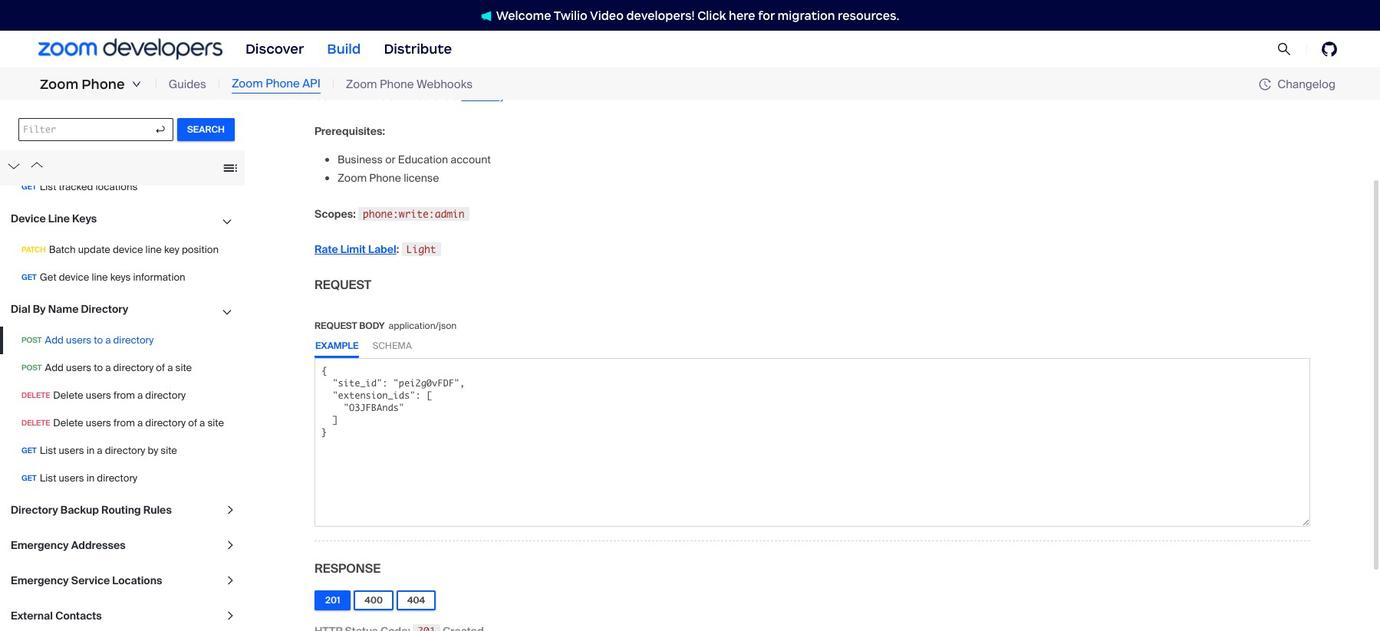 Task type: describe. For each thing, give the bounding box(es) containing it.
zoom phone api
[[232, 76, 321, 91]]

twilio
[[554, 8, 588, 23]]

phone for zoom phone webhooks
[[380, 77, 414, 92]]

changelog
[[1278, 76, 1336, 92]]

zoom for zoom phone webhooks
[[346, 77, 377, 92]]

zoom phone webhooks link
[[346, 76, 473, 93]]

resources.
[[838, 8, 899, 23]]

400 button
[[354, 591, 394, 611]]

zoom for zoom phone
[[40, 76, 78, 93]]

click
[[698, 8, 726, 23]]

phone for zoom phone api
[[266, 76, 300, 91]]

for
[[758, 8, 775, 23]]

404 button
[[397, 591, 436, 611]]

welcome twilio video developers! click here for migration resources.
[[496, 8, 899, 23]]

zoom phone
[[40, 76, 125, 93]]

201 button
[[315, 591, 351, 611]]

down image
[[132, 80, 141, 89]]

request body application/json
[[315, 320, 457, 332]]

guides
[[169, 77, 206, 92]]

zoom phone api link
[[232, 75, 321, 93]]

welcome twilio video developers! click here for migration resources. link
[[465, 7, 915, 23]]

here
[[729, 8, 756, 23]]



Task type: vqa. For each thing, say whether or not it's contained in the screenshot.
"Phone" within Zoom Phone API link
no



Task type: locate. For each thing, give the bounding box(es) containing it.
2 phone from the left
[[266, 76, 300, 91]]

zoom for zoom phone api
[[232, 76, 263, 91]]

201
[[325, 594, 340, 607]]

history image
[[1259, 78, 1278, 91], [1259, 78, 1272, 91]]

webhooks
[[417, 77, 473, 92]]

1 zoom from the left
[[40, 76, 78, 93]]

developers!
[[626, 8, 695, 23]]

zoom
[[40, 76, 78, 93], [232, 76, 263, 91], [346, 77, 377, 92]]

body
[[359, 320, 385, 332]]

1 request from the top
[[315, 277, 372, 293]]

0 vertical spatial request
[[315, 277, 372, 293]]

1 vertical spatial request
[[315, 320, 357, 332]]

search image
[[1277, 42, 1291, 56], [1277, 42, 1291, 56]]

2 horizontal spatial zoom
[[346, 77, 377, 92]]

guides link
[[169, 76, 206, 93]]

notification image
[[481, 11, 496, 21], [481, 11, 492, 21]]

3 phone from the left
[[380, 77, 414, 92]]

api
[[302, 76, 321, 91]]

404
[[407, 594, 425, 607]]

2 horizontal spatial phone
[[380, 77, 414, 92]]

0 horizontal spatial phone
[[82, 76, 125, 93]]

3 zoom from the left
[[346, 77, 377, 92]]

response
[[315, 561, 381, 577]]

phone left webhooks
[[380, 77, 414, 92]]

welcome
[[496, 8, 551, 23]]

2 request from the top
[[315, 320, 357, 332]]

1 phone from the left
[[82, 76, 125, 93]]

zoom developer logo image
[[38, 39, 223, 60]]

github image
[[1322, 41, 1337, 57], [1322, 41, 1337, 57]]

migration
[[778, 8, 835, 23]]

application/json
[[389, 320, 457, 332]]

request left body
[[315, 320, 357, 332]]

request for request body application/json
[[315, 320, 357, 332]]

2 zoom from the left
[[232, 76, 263, 91]]

1 horizontal spatial phone
[[266, 76, 300, 91]]

1 horizontal spatial zoom
[[232, 76, 263, 91]]

changelog link
[[1259, 76, 1336, 92]]

request for request
[[315, 277, 372, 293]]

video
[[590, 8, 624, 23]]

request up body
[[315, 277, 372, 293]]

zoom phone webhooks
[[346, 77, 473, 92]]

phone for zoom phone
[[82, 76, 125, 93]]

0 horizontal spatial zoom
[[40, 76, 78, 93]]

request
[[315, 277, 372, 293], [315, 320, 357, 332]]

phone left the 'api'
[[266, 76, 300, 91]]

400
[[365, 594, 383, 607]]

phone
[[82, 76, 125, 93], [266, 76, 300, 91], [380, 77, 414, 92]]

phone left "down" image
[[82, 76, 125, 93]]



